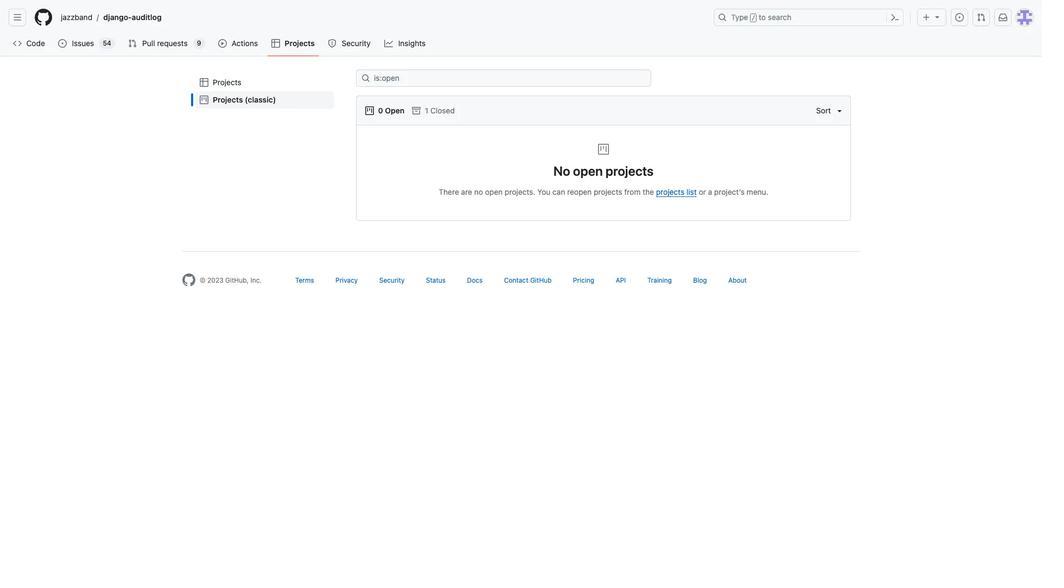 Task type: vqa. For each thing, say whether or not it's contained in the screenshot.
the bottom gear image
no



Task type: locate. For each thing, give the bounding box(es) containing it.
git pull request image left notifications icon
[[978, 13, 986, 22]]

project image inside 0 open link
[[366, 106, 374, 115]]

9
[[197, 39, 201, 47]]

projects link
[[267, 35, 319, 52], [196, 74, 335, 91]]

projects link left shield icon
[[267, 35, 319, 52]]

projects
[[285, 39, 315, 48], [213, 78, 242, 87], [213, 95, 243, 104]]

list containing projects
[[191, 70, 339, 113]]

0 vertical spatial project image
[[366, 106, 374, 115]]

2023
[[208, 276, 224, 285]]

terms link
[[295, 276, 314, 285]]

1 horizontal spatial security
[[380, 276, 405, 285]]

0 vertical spatial table image
[[272, 39, 281, 48]]

/
[[97, 13, 99, 22], [752, 14, 756, 22]]

jazzband / django-auditlog
[[61, 12, 162, 22]]

projects link up (classic)
[[196, 74, 335, 91]]

reopen
[[568, 187, 592, 197]]

project image
[[366, 106, 374, 115], [597, 143, 611, 156]]

54
[[103, 39, 111, 47]]

from
[[625, 187, 641, 197]]

docs link
[[467, 276, 483, 285]]

0 vertical spatial git pull request image
[[978, 13, 986, 22]]

projects.
[[505, 187, 536, 197]]

1 vertical spatial security link
[[380, 276, 405, 285]]

contact github
[[504, 276, 552, 285]]

/ inside jazzband / django-auditlog
[[97, 13, 99, 22]]

(classic)
[[245, 95, 276, 104]]

homepage image up code
[[35, 9, 52, 26]]

security link up search image
[[324, 35, 376, 52]]

graph image
[[385, 39, 393, 48]]

triangle down image
[[836, 106, 845, 115]]

code link
[[9, 35, 50, 52]]

git pull request image
[[978, 13, 986, 22], [128, 39, 137, 48]]

can
[[553, 187, 566, 197]]

inc.
[[251, 276, 262, 285]]

0 horizontal spatial open
[[485, 187, 503, 197]]

list down actions
[[191, 70, 339, 113]]

1 horizontal spatial project image
[[597, 143, 611, 156]]

no
[[554, 163, 571, 179]]

0 horizontal spatial security
[[342, 39, 371, 48]]

/ left django-
[[97, 13, 99, 22]]

project image up no open projects
[[597, 143, 611, 156]]

training
[[648, 276, 672, 285]]

code
[[26, 39, 45, 48]]

0 vertical spatial open
[[573, 163, 603, 179]]

open
[[573, 163, 603, 179], [485, 187, 503, 197]]

security right shield icon
[[342, 39, 371, 48]]

git pull request image left pull
[[128, 39, 137, 48]]

privacy
[[336, 276, 358, 285]]

1
[[425, 106, 429, 115]]

the
[[643, 187, 654, 197]]

about
[[729, 276, 747, 285]]

security link left "status" link
[[380, 276, 405, 285]]

1 horizontal spatial homepage image
[[183, 274, 196, 287]]

there are no open projects. you can reopen             projects from the projects list or a project's menu.
[[439, 187, 769, 197]]

issue opened image left issues at the top
[[58, 39, 67, 48]]

1 vertical spatial projects
[[213, 78, 242, 87]]

0 horizontal spatial project image
[[366, 106, 374, 115]]

1 vertical spatial issue opened image
[[58, 39, 67, 48]]

0 horizontal spatial /
[[97, 13, 99, 22]]

1 vertical spatial project image
[[597, 143, 611, 156]]

notifications image
[[999, 13, 1008, 22]]

archive image
[[412, 106, 421, 115]]

0 vertical spatial list
[[56, 9, 708, 26]]

git pull request image for left "issue opened" icon
[[128, 39, 137, 48]]

1 vertical spatial homepage image
[[183, 274, 196, 287]]

github,
[[225, 276, 249, 285]]

table image right actions
[[272, 39, 281, 48]]

contact
[[504, 276, 529, 285]]

issues
[[72, 39, 94, 48]]

0 vertical spatial projects
[[285, 39, 315, 48]]

issue opened image right triangle down icon
[[956, 13, 965, 22]]

security
[[342, 39, 371, 48], [380, 276, 405, 285]]

1 horizontal spatial open
[[573, 163, 603, 179]]

0 open link
[[366, 105, 405, 116]]

1 vertical spatial list
[[191, 70, 339, 113]]

1 horizontal spatial security link
[[380, 276, 405, 285]]

list up graph icon
[[56, 9, 708, 26]]

pull
[[142, 39, 155, 48]]

security link
[[324, 35, 376, 52], [380, 276, 405, 285]]

1 horizontal spatial issue opened image
[[956, 13, 965, 22]]

type / to search
[[732, 12, 792, 22]]

list
[[56, 9, 708, 26], [191, 70, 339, 113]]

1 horizontal spatial /
[[752, 14, 756, 22]]

1 vertical spatial git pull request image
[[128, 39, 137, 48]]

projects down no open projects
[[594, 187, 623, 197]]

search
[[768, 12, 792, 22]]

0 horizontal spatial git pull request image
[[128, 39, 137, 48]]

open
[[385, 106, 405, 115]]

pricing
[[573, 276, 595, 285]]

terms
[[295, 276, 314, 285]]

0 horizontal spatial table image
[[200, 78, 209, 87]]

/ inside type / to search
[[752, 14, 756, 22]]

projects left shield icon
[[285, 39, 315, 48]]

api
[[616, 276, 626, 285]]

you
[[538, 187, 551, 197]]

projects right project icon
[[213, 95, 243, 104]]

table image
[[272, 39, 281, 48], [200, 78, 209, 87]]

homepage image
[[35, 9, 52, 26], [183, 274, 196, 287]]

1 horizontal spatial git pull request image
[[978, 13, 986, 22]]

list containing jazzband
[[56, 9, 708, 26]]

requests
[[157, 39, 188, 48]]

status
[[426, 276, 446, 285]]

plus image
[[923, 13, 932, 22]]

/ left the to
[[752, 14, 756, 22]]

projects (classic)
[[213, 95, 276, 104]]

homepage image left ©
[[183, 274, 196, 287]]

open up the 'reopen'
[[573, 163, 603, 179]]

1 vertical spatial open
[[485, 187, 503, 197]]

security left "status" link
[[380, 276, 405, 285]]

projects
[[606, 163, 654, 179], [594, 187, 623, 197], [657, 187, 685, 197]]

are
[[461, 187, 473, 197]]

actions link
[[214, 35, 263, 52]]

1 closed link
[[412, 105, 455, 116]]

0 vertical spatial homepage image
[[35, 9, 52, 26]]

play image
[[218, 39, 227, 48]]

project image left 0 on the top of the page
[[366, 106, 374, 115]]

0 vertical spatial security link
[[324, 35, 376, 52]]

projects up the 'projects (classic)'
[[213, 78, 242, 87]]

issue opened image
[[956, 13, 965, 22], [58, 39, 67, 48]]

table image up project icon
[[200, 78, 209, 87]]

about link
[[729, 276, 747, 285]]

0 horizontal spatial security link
[[324, 35, 376, 52]]

open right no
[[485, 187, 503, 197]]

pricing link
[[573, 276, 595, 285]]

projects left list
[[657, 187, 685, 197]]

1 vertical spatial projects link
[[196, 74, 335, 91]]

projects for projects link to the top
[[285, 39, 315, 48]]



Task type: describe. For each thing, give the bounding box(es) containing it.
projects list link
[[657, 187, 697, 197]]

there
[[439, 187, 459, 197]]

project image
[[200, 96, 209, 104]]

search image
[[362, 74, 370, 83]]

0 horizontal spatial homepage image
[[35, 9, 52, 26]]

auditlog
[[132, 12, 162, 22]]

github
[[531, 276, 552, 285]]

0 horizontal spatial issue opened image
[[58, 39, 67, 48]]

status link
[[426, 276, 446, 285]]

Projects search field
[[356, 70, 852, 87]]

/ for jazzband
[[97, 13, 99, 22]]

0 vertical spatial projects link
[[267, 35, 319, 52]]

projects (classic) link
[[196, 91, 335, 109]]

sort button
[[817, 105, 845, 116]]

list
[[687, 187, 697, 197]]

0 vertical spatial security
[[342, 39, 371, 48]]

contact github link
[[504, 276, 552, 285]]

2 vertical spatial projects
[[213, 95, 243, 104]]

docs
[[467, 276, 483, 285]]

no open projects
[[554, 163, 654, 179]]

no
[[475, 187, 483, 197]]

jazzband link
[[56, 9, 97, 26]]

project's
[[715, 187, 745, 197]]

blog link
[[694, 276, 708, 285]]

menu.
[[747, 187, 769, 197]]

© 2023 github, inc.
[[200, 276, 262, 285]]

api link
[[616, 276, 626, 285]]

actions
[[232, 39, 258, 48]]

pull requests
[[142, 39, 188, 48]]

closed
[[431, 106, 455, 115]]

1 vertical spatial security
[[380, 276, 405, 285]]

django-auditlog link
[[99, 9, 166, 26]]

0
[[378, 106, 383, 115]]

or
[[699, 187, 707, 197]]

training link
[[648, 276, 672, 285]]

©
[[200, 276, 206, 285]]

code image
[[13, 39, 22, 48]]

0 open
[[376, 106, 405, 115]]

sort
[[817, 106, 832, 115]]

projects for bottom projects link
[[213, 78, 242, 87]]

1 vertical spatial table image
[[200, 78, 209, 87]]

1 horizontal spatial table image
[[272, 39, 281, 48]]

/ for type
[[752, 14, 756, 22]]

jazzband
[[61, 12, 92, 22]]

Search projects text field
[[356, 70, 652, 87]]

insights link
[[380, 35, 431, 52]]

triangle down image
[[934, 12, 942, 21]]

projects up from
[[606, 163, 654, 179]]

shield image
[[328, 39, 337, 48]]

0 vertical spatial issue opened image
[[956, 13, 965, 22]]

command palette image
[[891, 13, 900, 22]]

blog
[[694, 276, 708, 285]]

django-
[[103, 12, 132, 22]]

1 closed
[[423, 106, 455, 115]]

type
[[732, 12, 749, 22]]

git pull request image for "issue opened" icon to the top
[[978, 13, 986, 22]]

insights
[[399, 39, 426, 48]]

to
[[759, 12, 766, 22]]

privacy link
[[336, 276, 358, 285]]

a
[[709, 187, 713, 197]]



